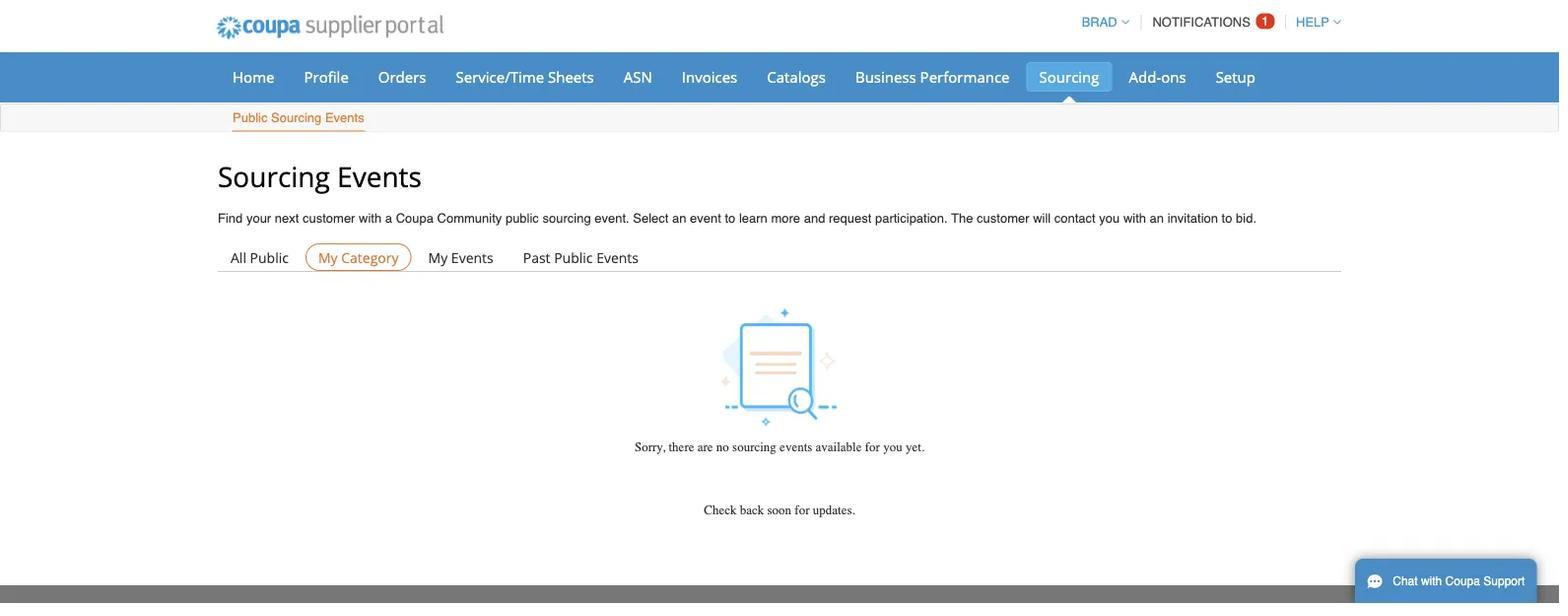 Task type: locate. For each thing, give the bounding box(es) containing it.
to left bid.
[[1222, 211, 1233, 226]]

coupa
[[396, 211, 434, 226], [1446, 575, 1481, 588]]

1 horizontal spatial for
[[865, 440, 880, 455]]

business performance
[[856, 67, 1010, 87]]

with inside button
[[1421, 575, 1442, 588]]

there
[[669, 440, 694, 455]]

my category
[[318, 248, 399, 266]]

your
[[246, 211, 271, 226]]

public
[[506, 211, 539, 226]]

bid.
[[1236, 211, 1257, 226]]

sourcing down the brad
[[1039, 67, 1100, 87]]

for right "soon"
[[795, 503, 810, 518]]

sourcing down profile link
[[271, 110, 322, 125]]

1 horizontal spatial customer
[[977, 211, 1030, 226]]

sourcing
[[1039, 67, 1100, 87], [271, 110, 322, 125], [218, 157, 330, 195]]

my left the category
[[318, 248, 338, 266]]

for
[[865, 440, 880, 455], [795, 503, 810, 518]]

sourcing right no on the bottom of page
[[733, 440, 777, 455]]

past public events link
[[510, 243, 652, 271]]

events up 'a'
[[337, 157, 422, 195]]

0 horizontal spatial to
[[725, 211, 736, 226]]

public
[[233, 110, 268, 125], [250, 248, 289, 266], [554, 248, 593, 266]]

category
[[341, 248, 399, 266]]

1 horizontal spatial to
[[1222, 211, 1233, 226]]

tab list
[[218, 243, 1342, 271]]

2 to from the left
[[1222, 211, 1233, 226]]

coupa supplier portal image
[[203, 3, 457, 52]]

sourcing up next on the top left
[[218, 157, 330, 195]]

service/time sheets link
[[443, 62, 607, 92]]

all public
[[231, 248, 289, 266]]

0 vertical spatial coupa
[[396, 211, 434, 226]]

available
[[816, 440, 862, 455]]

you left yet.
[[883, 440, 903, 455]]

sourcing up past public events
[[543, 211, 591, 226]]

invoices
[[682, 67, 738, 87]]

are
[[698, 440, 713, 455]]

asn
[[624, 67, 652, 87]]

public down home link
[[233, 110, 268, 125]]

navigation
[[1073, 3, 1342, 41]]

setup link
[[1203, 62, 1269, 92]]

events
[[780, 440, 813, 455]]

0 vertical spatial sourcing
[[1039, 67, 1100, 87]]

all public link
[[218, 243, 302, 271]]

catalogs link
[[754, 62, 839, 92]]

help
[[1296, 15, 1330, 30]]

sorry, there are no sourcing events available for you yet.
[[635, 440, 925, 455]]

home
[[233, 67, 275, 87]]

next
[[275, 211, 299, 226]]

an left event
[[672, 211, 687, 226]]

sourcing for sourcing events
[[218, 157, 330, 195]]

an left invitation
[[1150, 211, 1164, 226]]

chat with coupa support
[[1393, 575, 1525, 588]]

you
[[1099, 211, 1120, 226], [883, 440, 903, 455]]

1 horizontal spatial my
[[428, 248, 448, 266]]

my
[[318, 248, 338, 266], [428, 248, 448, 266]]

community
[[437, 211, 502, 226]]

to left learn on the top of the page
[[725, 211, 736, 226]]

2 vertical spatial sourcing
[[218, 157, 330, 195]]

1 horizontal spatial you
[[1099, 211, 1120, 226]]

1 vertical spatial you
[[883, 440, 903, 455]]

participation.
[[875, 211, 948, 226]]

0 vertical spatial you
[[1099, 211, 1120, 226]]

my category link
[[305, 243, 412, 271]]

2 an from the left
[[1150, 211, 1164, 226]]

an
[[672, 211, 687, 226], [1150, 211, 1164, 226]]

more
[[771, 211, 801, 226]]

business
[[856, 67, 916, 87]]

0 horizontal spatial my
[[318, 248, 338, 266]]

1 my from the left
[[318, 248, 338, 266]]

public right past
[[554, 248, 593, 266]]

check
[[704, 503, 737, 518]]

public right all
[[250, 248, 289, 266]]

request
[[829, 211, 872, 226]]

1 vertical spatial coupa
[[1446, 575, 1481, 588]]

with right chat
[[1421, 575, 1442, 588]]

you right contact
[[1099, 211, 1120, 226]]

business performance link
[[843, 62, 1023, 92]]

2 horizontal spatial with
[[1421, 575, 1442, 588]]

with left 'a'
[[359, 211, 382, 226]]

my down community
[[428, 248, 448, 266]]

0 horizontal spatial you
[[883, 440, 903, 455]]

to
[[725, 211, 736, 226], [1222, 211, 1233, 226]]

with
[[359, 211, 382, 226], [1124, 211, 1146, 226], [1421, 575, 1442, 588]]

customer
[[303, 211, 355, 226], [977, 211, 1030, 226]]

with left invitation
[[1124, 211, 1146, 226]]

1 horizontal spatial coupa
[[1446, 575, 1481, 588]]

the
[[951, 211, 973, 226]]

public sourcing events
[[233, 110, 364, 125]]

1 horizontal spatial an
[[1150, 211, 1164, 226]]

past
[[523, 248, 551, 266]]

public for all
[[250, 248, 289, 266]]

customer right next on the top left
[[303, 211, 355, 226]]

add-ons link
[[1116, 62, 1199, 92]]

0 horizontal spatial an
[[672, 211, 687, 226]]

setup
[[1216, 67, 1256, 87]]

1 customer from the left
[[303, 211, 355, 226]]

customer left will
[[977, 211, 1030, 226]]

a
[[385, 211, 392, 226]]

sorry,
[[635, 440, 666, 455]]

service/time
[[456, 67, 544, 87]]

0 horizontal spatial for
[[795, 503, 810, 518]]

my for my events
[[428, 248, 448, 266]]

notifications
[[1153, 15, 1251, 30]]

profile
[[304, 67, 349, 87]]

0 horizontal spatial coupa
[[396, 211, 434, 226]]

1
[[1262, 14, 1269, 29]]

select
[[633, 211, 669, 226]]

sourcing inside "link"
[[1039, 67, 1100, 87]]

0 horizontal spatial sourcing
[[543, 211, 591, 226]]

2 my from the left
[[428, 248, 448, 266]]

sourcing
[[543, 211, 591, 226], [733, 440, 777, 455]]

events
[[325, 110, 364, 125], [337, 157, 422, 195], [451, 248, 494, 266], [597, 248, 639, 266]]

coupa left support
[[1446, 575, 1481, 588]]

brad
[[1082, 15, 1118, 30]]

sourcing events
[[218, 157, 422, 195]]

help link
[[1287, 15, 1342, 30]]

public sourcing events link
[[232, 106, 365, 132]]

1 vertical spatial sourcing
[[733, 440, 777, 455]]

0 horizontal spatial customer
[[303, 211, 355, 226]]

for right available
[[865, 440, 880, 455]]

coupa right 'a'
[[396, 211, 434, 226]]

notifications 1
[[1153, 14, 1269, 30]]

and
[[804, 211, 825, 226]]



Task type: describe. For each thing, give the bounding box(es) containing it.
my for my category
[[318, 248, 338, 266]]

orders
[[378, 67, 426, 87]]

invoices link
[[669, 62, 750, 92]]

sheets
[[548, 67, 594, 87]]

sourcing for sourcing
[[1039, 67, 1100, 87]]

events down community
[[451, 248, 494, 266]]

performance
[[920, 67, 1010, 87]]

my events link
[[416, 243, 506, 271]]

asn link
[[611, 62, 665, 92]]

2 customer from the left
[[977, 211, 1030, 226]]

service/time sheets
[[456, 67, 594, 87]]

home link
[[220, 62, 287, 92]]

coupa inside button
[[1446, 575, 1481, 588]]

sourcing link
[[1027, 62, 1112, 92]]

1 horizontal spatial with
[[1124, 211, 1146, 226]]

event
[[690, 211, 721, 226]]

0 vertical spatial for
[[865, 440, 880, 455]]

1 horizontal spatial sourcing
[[733, 440, 777, 455]]

check back soon for updates.
[[704, 503, 855, 518]]

chat with coupa support button
[[1355, 559, 1537, 604]]

0 horizontal spatial with
[[359, 211, 382, 226]]

add-
[[1129, 67, 1161, 87]]

1 to from the left
[[725, 211, 736, 226]]

contact
[[1055, 211, 1096, 226]]

past public events
[[523, 248, 639, 266]]

public for past
[[554, 248, 593, 266]]

invitation
[[1168, 211, 1218, 226]]

back
[[740, 503, 764, 518]]

1 vertical spatial for
[[795, 503, 810, 518]]

yet.
[[906, 440, 925, 455]]

brad link
[[1073, 15, 1129, 30]]

will
[[1033, 211, 1051, 226]]

support
[[1484, 575, 1525, 588]]

1 vertical spatial sourcing
[[271, 110, 322, 125]]

learn
[[739, 211, 768, 226]]

my events
[[428, 248, 494, 266]]

events down event.
[[597, 248, 639, 266]]

0 vertical spatial sourcing
[[543, 211, 591, 226]]

soon
[[767, 503, 792, 518]]

orders link
[[366, 62, 439, 92]]

1 an from the left
[[672, 211, 687, 226]]

ons
[[1161, 67, 1186, 87]]

updates.
[[813, 503, 855, 518]]

chat
[[1393, 575, 1418, 588]]

navigation containing notifications 1
[[1073, 3, 1342, 41]]

event.
[[595, 211, 630, 226]]

find
[[218, 211, 243, 226]]

find your next customer with a coupa community public sourcing event. select an event to learn more and request participation. the customer will contact you with an invitation to bid.
[[218, 211, 1257, 226]]

add-ons
[[1129, 67, 1186, 87]]

all
[[231, 248, 246, 266]]

catalogs
[[767, 67, 826, 87]]

no
[[716, 440, 729, 455]]

tab list containing all public
[[218, 243, 1342, 271]]

profile link
[[291, 62, 362, 92]]

events down profile link
[[325, 110, 364, 125]]



Task type: vqa. For each thing, say whether or not it's contained in the screenshot.
4th Email from the top
no



